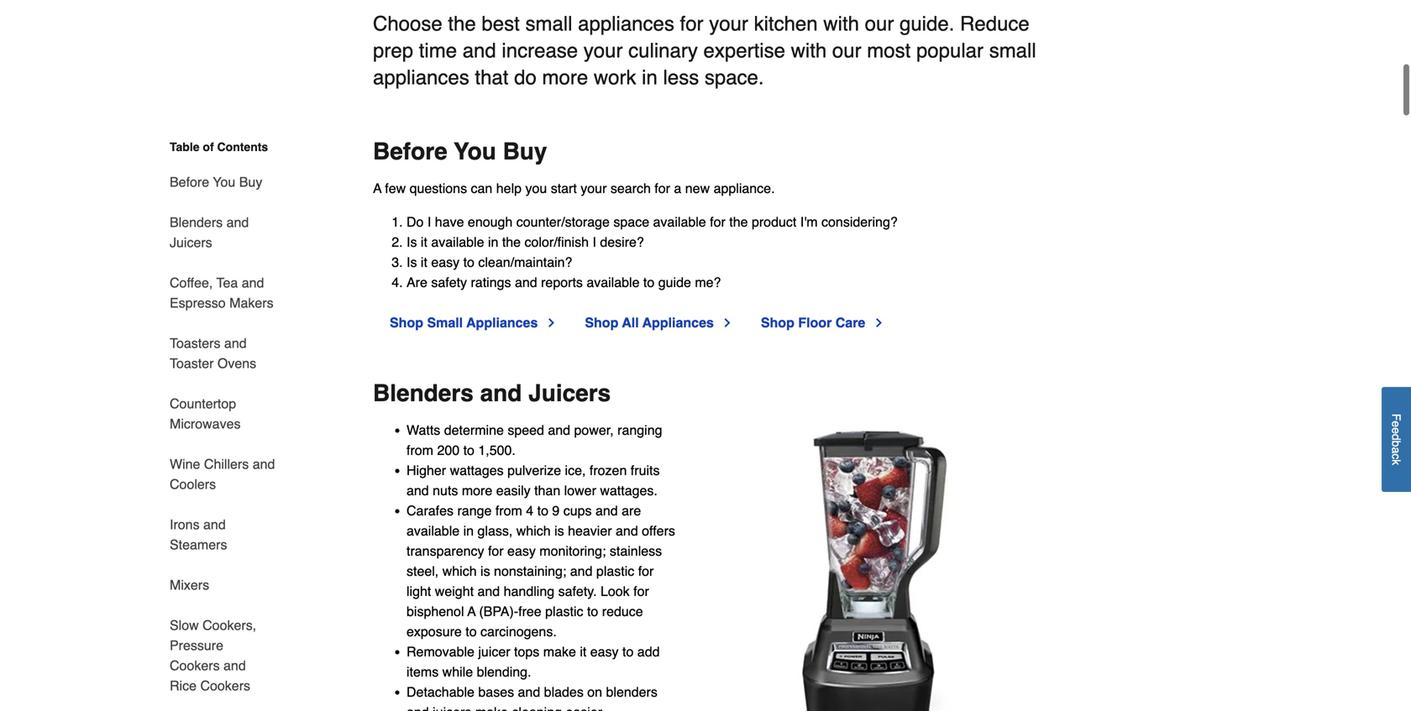 Task type: vqa. For each thing, say whether or not it's contained in the screenshot.
topmost "which"
yes



Task type: locate. For each thing, give the bounding box(es) containing it.
1 vertical spatial in
[[488, 234, 498, 250]]

chevron right image inside the shop small appliances 'link'
[[545, 316, 558, 330]]

cookers
[[170, 658, 220, 674], [200, 678, 250, 694]]

higher
[[407, 463, 446, 479]]

0 horizontal spatial which
[[442, 564, 477, 579]]

2 vertical spatial your
[[581, 181, 607, 196]]

cookers right rice
[[200, 678, 250, 694]]

wine chillers and coolers link
[[170, 444, 276, 505]]

appliances down ratings
[[466, 315, 538, 331]]

0 vertical spatial appliances
[[578, 12, 674, 35]]

slow
[[170, 618, 199, 633]]

before you buy down the table of contents
[[170, 174, 262, 190]]

1 horizontal spatial is
[[554, 523, 564, 539]]

0 horizontal spatial shop
[[390, 315, 423, 331]]

e up "d"
[[1390, 421, 1403, 428]]

more down wattages
[[462, 483, 492, 499]]

steamers
[[170, 537, 227, 553]]

juicers up coffee,
[[170, 235, 212, 250]]

in inside choose the best small appliances for your kitchen with our guide. reduce prep time and increase your culinary expertise with our most popular small appliances that do more work in less space.
[[642, 66, 658, 89]]

handling
[[504, 584, 555, 599]]

0 horizontal spatial small
[[525, 12, 572, 35]]

before you buy inside 'table of contents' element
[[170, 174, 262, 190]]

chevron right image inside "shop floor care" link
[[872, 316, 886, 330]]

your right start
[[581, 181, 607, 196]]

1 vertical spatial plastic
[[545, 604, 583, 620]]

1 horizontal spatial appliances
[[578, 12, 674, 35]]

i left desire?
[[593, 234, 596, 250]]

1 horizontal spatial chevron right image
[[872, 316, 886, 330]]

and up steamers
[[203, 517, 226, 533]]

blenders down before you buy link
[[170, 215, 223, 230]]

the up time
[[448, 12, 476, 35]]

e up "b"
[[1390, 428, 1403, 434]]

blenders and juicers up determine
[[373, 380, 611, 407]]

0 horizontal spatial buy
[[239, 174, 262, 190]]

with down 'kitchen'
[[791, 39, 827, 62]]

0 horizontal spatial easy
[[431, 255, 460, 270]]

from down 'easily'
[[495, 503, 522, 519]]

2 chevron right image from the left
[[872, 316, 886, 330]]

in inside do i have enough counter/storage space available for the product i'm considering? is it available in the color/finish i desire? is it easy to clean/maintain? are safety ratings and reports available to guide me?
[[488, 234, 498, 250]]

for inside choose the best small appliances for your kitchen with our guide. reduce prep time and increase your culinary expertise with our most popular small appliances that do more work in less space.
[[680, 12, 704, 35]]

1 vertical spatial your
[[584, 39, 623, 62]]

0 horizontal spatial make
[[475, 705, 508, 712]]

0 vertical spatial in
[[642, 66, 658, 89]]

1 shop from the left
[[390, 315, 423, 331]]

a few questions can help you start your search for a new appliance.
[[373, 181, 775, 196]]

shop for shop all appliances
[[585, 315, 619, 331]]

0 vertical spatial plastic
[[596, 564, 634, 579]]

juicers
[[170, 235, 212, 250], [529, 380, 611, 407]]

considering?
[[822, 214, 898, 230]]

before you buy
[[373, 138, 547, 165], [170, 174, 262, 190]]

and
[[463, 39, 496, 62], [226, 215, 249, 230], [515, 275, 537, 290], [242, 275, 264, 291], [224, 336, 247, 351], [480, 380, 522, 407], [548, 423, 570, 438], [253, 457, 275, 472], [407, 483, 429, 499], [596, 503, 618, 519], [203, 517, 226, 533], [616, 523, 638, 539], [570, 564, 593, 579], [478, 584, 500, 599], [223, 658, 246, 674], [518, 685, 540, 700], [407, 705, 429, 712]]

a down weight at the left bottom
[[467, 604, 476, 620]]

start
[[551, 181, 577, 196]]

1 horizontal spatial shop
[[585, 315, 619, 331]]

0 vertical spatial blenders
[[170, 215, 223, 230]]

2 is from the top
[[407, 255, 417, 270]]

you up can
[[454, 138, 496, 165]]

look
[[601, 584, 630, 599]]

with
[[823, 12, 859, 35], [791, 39, 827, 62]]

blenders
[[170, 215, 223, 230], [373, 380, 474, 407]]

0 vertical spatial before
[[373, 138, 447, 165]]

toasters and toaster ovens link
[[170, 323, 276, 384]]

appliances inside 'link'
[[466, 315, 538, 331]]

your up expertise
[[709, 12, 748, 35]]

wattages.
[[600, 483, 658, 499]]

and down clean/maintain? on the left
[[515, 275, 537, 290]]

1 vertical spatial from
[[495, 503, 522, 519]]

the inside choose the best small appliances for your kitchen with our guide. reduce prep time and increase your culinary expertise with our most popular small appliances that do more work in less space.
[[448, 12, 476, 35]]

0 horizontal spatial i
[[427, 214, 431, 230]]

1 vertical spatial appliances
[[373, 66, 469, 89]]

1 vertical spatial more
[[462, 483, 492, 499]]

to
[[463, 255, 475, 270], [643, 275, 655, 290], [463, 443, 475, 458], [537, 503, 549, 519], [587, 604, 598, 620], [466, 624, 477, 640], [622, 644, 634, 660]]

before down table
[[170, 174, 209, 190]]

easier.
[[566, 705, 605, 712]]

1 is from the top
[[407, 234, 417, 250]]

few
[[385, 181, 406, 196]]

easy up safety
[[431, 255, 460, 270]]

1 vertical spatial blenders and juicers
[[373, 380, 611, 407]]

color/finish
[[525, 234, 589, 250]]

0 horizontal spatial a
[[373, 181, 382, 196]]

a left few
[[373, 181, 382, 196]]

0 horizontal spatial more
[[462, 483, 492, 499]]

wine
[[170, 457, 200, 472]]

1 horizontal spatial the
[[502, 234, 521, 250]]

before up few
[[373, 138, 447, 165]]

a inside watts determine speed and power, ranging from 200 to 1,500. higher wattages pulverize ice, frozen fruits and nuts more easily than lower wattages. carafes range from 4 to 9 cups and are available in glass, which is heavier and offers transparency for easy monitoring; stainless steel, which is nonstaining; and plastic for light weight and handling safety. look for bisphenol a (bpa)-free plastic to reduce exposure to carcinogens. removable juicer tops make it easy to add items while blending. detachable bases and blades on blenders and juicers make cleaning easier.
[[467, 604, 476, 620]]

0 vertical spatial a
[[674, 181, 682, 196]]

light
[[407, 584, 431, 599]]

easy up the on
[[590, 644, 619, 660]]

i right do
[[427, 214, 431, 230]]

and up cleaning
[[518, 685, 540, 700]]

to left add
[[622, 644, 634, 660]]

0 horizontal spatial from
[[407, 443, 433, 458]]

you
[[454, 138, 496, 165], [213, 174, 235, 190]]

0 vertical spatial from
[[407, 443, 433, 458]]

1 horizontal spatial from
[[495, 503, 522, 519]]

4
[[526, 503, 534, 519]]

it down do
[[421, 234, 427, 250]]

your up work
[[584, 39, 623, 62]]

2 horizontal spatial the
[[729, 214, 748, 230]]

to up safety
[[463, 255, 475, 270]]

speed
[[508, 423, 544, 438]]

0 vertical spatial small
[[525, 12, 572, 35]]

1 horizontal spatial plastic
[[596, 564, 634, 579]]

chevron right image down 'reports'
[[545, 316, 558, 330]]

on
[[587, 685, 602, 700]]

0 horizontal spatial chevron right image
[[545, 316, 558, 330]]

0 horizontal spatial juicers
[[170, 235, 212, 250]]

2 horizontal spatial shop
[[761, 315, 795, 331]]

2 horizontal spatial in
[[642, 66, 658, 89]]

0 horizontal spatial in
[[463, 523, 474, 539]]

choose the best small appliances for your kitchen with our guide. reduce prep time and increase your culinary expertise with our most popular small appliances that do more work in less space.
[[373, 12, 1036, 89]]

in down range
[[463, 523, 474, 539]]

plastic down safety.
[[545, 604, 583, 620]]

our up most
[[865, 12, 894, 35]]

1 vertical spatial make
[[475, 705, 508, 712]]

and up makers
[[242, 275, 264, 291]]

0 horizontal spatial before you buy
[[170, 174, 262, 190]]

appliances down guide
[[642, 315, 714, 331]]

3 shop from the left
[[761, 315, 795, 331]]

determine
[[444, 423, 504, 438]]

and down detachable
[[407, 705, 429, 712]]

1 horizontal spatial in
[[488, 234, 498, 250]]

shop small appliances
[[390, 315, 538, 331]]

guide
[[658, 275, 691, 290]]

do
[[514, 66, 537, 89]]

shop left all
[[585, 315, 619, 331]]

our left most
[[832, 39, 862, 62]]

buy up you at the top
[[503, 138, 547, 165]]

and inside the toasters and toaster ovens
[[224, 336, 247, 351]]

0 vertical spatial the
[[448, 12, 476, 35]]

0 horizontal spatial appliances
[[466, 315, 538, 331]]

from
[[407, 443, 433, 458], [495, 503, 522, 519]]

0 horizontal spatial appliances
[[373, 66, 469, 89]]

more inside choose the best small appliances for your kitchen with our guide. reduce prep time and increase your culinary expertise with our most popular small appliances that do more work in less space.
[[542, 66, 588, 89]]

is down the glass,
[[481, 564, 490, 579]]

is down do
[[407, 234, 417, 250]]

small
[[525, 12, 572, 35], [989, 39, 1036, 62]]

0 horizontal spatial blenders
[[170, 215, 223, 230]]

enough
[[468, 214, 513, 230]]

more down increase
[[542, 66, 588, 89]]

1 horizontal spatial buy
[[503, 138, 547, 165]]

a up k
[[1390, 447, 1403, 454]]

our
[[865, 12, 894, 35], [832, 39, 862, 62]]

cookers,
[[203, 618, 256, 633]]

the up clean/maintain? on the left
[[502, 234, 521, 250]]

1 vertical spatial it
[[421, 255, 427, 270]]

to right the 4
[[537, 503, 549, 519]]

plastic
[[596, 564, 634, 579], [545, 604, 583, 620]]

and inside coffee, tea and espresso makers
[[242, 275, 264, 291]]

nonstaining;
[[494, 564, 566, 579]]

shop for shop small appliances
[[390, 315, 423, 331]]

2 appliances from the left
[[642, 315, 714, 331]]

1 chevron right image from the left
[[545, 316, 558, 330]]

buy down contents
[[239, 174, 262, 190]]

all
[[622, 315, 639, 331]]

blenders up watts
[[373, 380, 474, 407]]

which down the 4
[[516, 523, 551, 539]]

and up ovens
[[224, 336, 247, 351]]

it up the blades
[[580, 644, 587, 660]]

1 appliances from the left
[[466, 315, 538, 331]]

and inside do i have enough counter/storage space available for the product i'm considering? is it available in the color/finish i desire? is it easy to clean/maintain? are safety ratings and reports available to guide me?
[[515, 275, 537, 290]]

pressure
[[170, 638, 223, 654]]

1 vertical spatial before you buy
[[170, 174, 262, 190]]

make down bases
[[475, 705, 508, 712]]

0 vertical spatial which
[[516, 523, 551, 539]]

floor
[[798, 315, 832, 331]]

small up increase
[[525, 12, 572, 35]]

is down 9
[[554, 523, 564, 539]]

available down desire?
[[587, 275, 640, 290]]

cookers down pressure
[[170, 658, 220, 674]]

juicers
[[433, 705, 472, 712]]

heavier
[[568, 523, 612, 539]]

appliances up the culinary at the top left of the page
[[578, 12, 674, 35]]

1 horizontal spatial small
[[989, 39, 1036, 62]]

is up 'are'
[[407, 255, 417, 270]]

and left are
[[596, 503, 618, 519]]

and up that
[[463, 39, 496, 62]]

0 vertical spatial more
[[542, 66, 588, 89]]

shop
[[390, 315, 423, 331], [585, 315, 619, 331], [761, 315, 795, 331]]

1 vertical spatial our
[[832, 39, 862, 62]]

table of contents element
[[150, 139, 276, 712]]

add
[[637, 644, 660, 660]]

help
[[496, 181, 522, 196]]

safety
[[431, 275, 467, 290]]

1 horizontal spatial before you buy
[[373, 138, 547, 165]]

0 horizontal spatial plastic
[[545, 604, 583, 620]]

2 vertical spatial easy
[[590, 644, 619, 660]]

for up the culinary at the top left of the page
[[680, 12, 704, 35]]

buy
[[503, 138, 547, 165], [239, 174, 262, 190]]

2 shop from the left
[[585, 315, 619, 331]]

shop inside 'link'
[[390, 315, 423, 331]]

make right "tops"
[[543, 644, 576, 660]]

0 vertical spatial our
[[865, 12, 894, 35]]

shop floor care link
[[761, 313, 886, 333]]

chevron right image
[[545, 316, 558, 330], [872, 316, 886, 330]]

it inside watts determine speed and power, ranging from 200 to 1,500. higher wattages pulverize ice, frozen fruits and nuts more easily than lower wattages. carafes range from 4 to 9 cups and are available in glass, which is heavier and offers transparency for easy monitoring; stainless steel, which is nonstaining; and plastic for light weight and handling safety. look for bisphenol a (bpa)-free plastic to reduce exposure to carcinogens. removable juicer tops make it easy to add items while blending. detachable bases and blades on blenders and juicers make cleaning easier.
[[580, 644, 587, 660]]

for down the stainless
[[638, 564, 654, 579]]

before you buy up can
[[373, 138, 547, 165]]

0 vertical spatial with
[[823, 12, 859, 35]]

0 horizontal spatial the
[[448, 12, 476, 35]]

more
[[542, 66, 588, 89], [462, 483, 492, 499]]

easy
[[431, 255, 460, 270], [507, 544, 536, 559], [590, 644, 619, 660]]

1 vertical spatial a
[[1390, 447, 1403, 454]]

toasters
[[170, 336, 220, 351]]

0 vertical spatial easy
[[431, 255, 460, 270]]

product
[[752, 214, 797, 230]]

to up "removable"
[[466, 624, 477, 640]]

shop left floor
[[761, 315, 795, 331]]

juicers up power,
[[529, 380, 611, 407]]

1 vertical spatial is
[[407, 255, 417, 270]]

watts
[[407, 423, 440, 438]]

chevron right image right care
[[872, 316, 886, 330]]

available
[[653, 214, 706, 230], [431, 234, 484, 250], [587, 275, 640, 290], [407, 523, 460, 539]]

power,
[[574, 423, 614, 438]]

which up weight at the left bottom
[[442, 564, 477, 579]]

0 horizontal spatial blenders and juicers
[[170, 215, 249, 250]]

coffee, tea and espresso makers
[[170, 275, 274, 311]]

chillers
[[204, 457, 249, 472]]

1 horizontal spatial a
[[467, 604, 476, 620]]

0 vertical spatial is
[[407, 234, 417, 250]]

easy up nonstaining;
[[507, 544, 536, 559]]

the down appliance.
[[729, 214, 748, 230]]

small down reduce
[[989, 39, 1036, 62]]

0 vertical spatial juicers
[[170, 235, 212, 250]]

1 vertical spatial a
[[467, 604, 476, 620]]

steel,
[[407, 564, 439, 579]]

from down watts
[[407, 443, 433, 458]]

0 vertical spatial it
[[421, 234, 427, 250]]

1 horizontal spatial appliances
[[642, 315, 714, 331]]

and down cookers,
[[223, 658, 246, 674]]

expertise
[[704, 39, 785, 62]]

1 horizontal spatial make
[[543, 644, 576, 660]]

1 vertical spatial is
[[481, 564, 490, 579]]

appliances for shop small appliances
[[466, 315, 538, 331]]

wattages
[[450, 463, 504, 479]]

available inside watts determine speed and power, ranging from 200 to 1,500. higher wattages pulverize ice, frozen fruits and nuts more easily than lower wattages. carafes range from 4 to 9 cups and are available in glass, which is heavier and offers transparency for easy monitoring; stainless steel, which is nonstaining; and plastic for light weight and handling safety. look for bisphenol a (bpa)-free plastic to reduce exposure to carcinogens. removable juicer tops make it easy to add items while blending. detachable bases and blades on blenders and juicers make cleaning easier.
[[407, 523, 460, 539]]

questions
[[410, 181, 467, 196]]

you
[[525, 181, 547, 196]]

1 horizontal spatial blenders
[[373, 380, 474, 407]]

to down safety.
[[587, 604, 598, 620]]

time
[[419, 39, 457, 62]]

1 horizontal spatial more
[[542, 66, 588, 89]]

0 horizontal spatial you
[[213, 174, 235, 190]]

a left new
[[674, 181, 682, 196]]

microwaves
[[170, 416, 241, 432]]

is
[[554, 523, 564, 539], [481, 564, 490, 579]]

and down before you buy link
[[226, 215, 249, 230]]

2 vertical spatial it
[[580, 644, 587, 660]]

1 vertical spatial juicers
[[529, 380, 611, 407]]

countertop microwaves link
[[170, 384, 276, 444]]

0 horizontal spatial is
[[481, 564, 490, 579]]

appliances down time
[[373, 66, 469, 89]]

before
[[373, 138, 447, 165], [170, 174, 209, 190]]

blenders and juicers
[[170, 215, 249, 250], [373, 380, 611, 407]]

buy inside 'table of contents' element
[[239, 174, 262, 190]]

mixers link
[[170, 565, 209, 606]]

counter/storage
[[516, 214, 610, 230]]

a
[[674, 181, 682, 196], [1390, 447, 1403, 454]]

1 vertical spatial easy
[[507, 544, 536, 559]]

1 vertical spatial with
[[791, 39, 827, 62]]

1 horizontal spatial you
[[454, 138, 496, 165]]

1 vertical spatial blenders
[[373, 380, 474, 407]]

f e e d b a c k button
[[1382, 387, 1411, 492]]

to right 200
[[463, 443, 475, 458]]

1 horizontal spatial blenders and juicers
[[373, 380, 611, 407]]

1 horizontal spatial a
[[1390, 447, 1403, 454]]

blenders and juicers down before you buy link
[[170, 215, 249, 250]]

blenders and juicers inside 'table of contents' element
[[170, 215, 249, 250]]

1 horizontal spatial easy
[[507, 544, 536, 559]]

you down the table of contents
[[213, 174, 235, 190]]

and right the chillers
[[253, 457, 275, 472]]

plastic up look
[[596, 564, 634, 579]]

contents
[[217, 140, 268, 154]]

for right search at the left top
[[655, 181, 670, 196]]

shop left small
[[390, 315, 423, 331]]

reports
[[541, 275, 583, 290]]

coffee,
[[170, 275, 213, 291]]

1 vertical spatial you
[[213, 174, 235, 190]]

in down enough
[[488, 234, 498, 250]]

while
[[442, 665, 473, 680]]

0 horizontal spatial before
[[170, 174, 209, 190]]

with right 'kitchen'
[[823, 12, 859, 35]]

in down the culinary at the top left of the page
[[642, 66, 658, 89]]

available down carafes
[[407, 523, 460, 539]]

it up 'are'
[[421, 255, 427, 270]]



Task type: describe. For each thing, give the bounding box(es) containing it.
more inside watts determine speed and power, ranging from 200 to 1,500. higher wattages pulverize ice, frozen fruits and nuts more easily than lower wattages. carafes range from 4 to 9 cups and are available in glass, which is heavier and offers transparency for easy monitoring; stainless steel, which is nonstaining; and plastic for light weight and handling safety. look for bisphenol a (bpa)-free plastic to reduce exposure to carcinogens. removable juicer tops make it easy to add items while blending. detachable bases and blades on blenders and juicers make cleaning easier.
[[462, 483, 492, 499]]

0 horizontal spatial our
[[832, 39, 862, 62]]

fruits
[[631, 463, 660, 479]]

1 vertical spatial cookers
[[200, 678, 250, 694]]

and down are
[[616, 523, 638, 539]]

chevron right image for care
[[872, 316, 886, 330]]

best
[[482, 12, 520, 35]]

1 vertical spatial which
[[442, 564, 477, 579]]

d
[[1390, 434, 1403, 441]]

nuts
[[433, 483, 458, 499]]

0 vertical spatial cookers
[[170, 658, 220, 674]]

most
[[867, 39, 911, 62]]

choose
[[373, 12, 442, 35]]

carcinogens.
[[481, 624, 557, 640]]

that
[[475, 66, 509, 89]]

shop small appliances link
[[390, 313, 558, 333]]

1 horizontal spatial before
[[373, 138, 447, 165]]

f e e d b a c k
[[1390, 414, 1403, 466]]

available down have
[[431, 234, 484, 250]]

to left guide
[[643, 275, 655, 290]]

increase
[[502, 39, 578, 62]]

available down new
[[653, 214, 706, 230]]

and inside irons and steamers
[[203, 517, 226, 533]]

offers
[[642, 523, 675, 539]]

and inside slow cookers, pressure cookers and rice cookers
[[223, 658, 246, 674]]

irons and steamers link
[[170, 505, 276, 565]]

and up speed
[[480, 380, 522, 407]]

me?
[[695, 275, 721, 290]]

less
[[663, 66, 699, 89]]

shop floor care
[[761, 315, 865, 331]]

juicers inside 'table of contents' element
[[170, 235, 212, 250]]

culinary
[[628, 39, 698, 62]]

0 vertical spatial buy
[[503, 138, 547, 165]]

detachable
[[407, 685, 475, 700]]

2 vertical spatial the
[[502, 234, 521, 250]]

before inside before you buy link
[[170, 174, 209, 190]]

k
[[1390, 460, 1403, 466]]

appliances for shop all appliances
[[642, 315, 714, 331]]

i'm
[[800, 214, 818, 230]]

stainless
[[610, 544, 662, 559]]

blenders
[[606, 685, 658, 700]]

for down the glass,
[[488, 544, 504, 559]]

toaster
[[170, 356, 214, 371]]

1 vertical spatial the
[[729, 214, 748, 230]]

for inside do i have enough counter/storage space available for the product i'm considering? is it available in the color/finish i desire? is it easy to clean/maintain? are safety ratings and reports available to guide me?
[[710, 214, 726, 230]]

guide.
[[900, 12, 955, 35]]

prep
[[373, 39, 413, 62]]

and down higher
[[407, 483, 429, 499]]

blenders inside blenders and juicers
[[170, 215, 223, 230]]

slow cookers, pressure cookers and rice cookers link
[[170, 606, 276, 706]]

table
[[170, 140, 200, 154]]

in inside watts determine speed and power, ranging from 200 to 1,500. higher wattages pulverize ice, frozen fruits and nuts more easily than lower wattages. carafes range from 4 to 9 cups and are available in glass, which is heavier and offers transparency for easy monitoring; stainless steel, which is nonstaining; and plastic for light weight and handling safety. look for bisphenol a (bpa)-free plastic to reduce exposure to carcinogens. removable juicer tops make it easy to add items while blending. detachable bases and blades on blenders and juicers make cleaning easier.
[[463, 523, 474, 539]]

1,500.
[[478, 443, 516, 458]]

0 vertical spatial make
[[543, 644, 576, 660]]

work
[[594, 66, 636, 89]]

and up safety.
[[570, 564, 593, 579]]

blending.
[[477, 665, 531, 680]]

countertop
[[170, 396, 236, 412]]

juicer
[[478, 644, 510, 660]]

watts determine speed and power, ranging from 200 to 1,500. higher wattages pulverize ice, frozen fruits and nuts more easily than lower wattages. carafes range from 4 to 9 cups and are available in glass, which is heavier and offers transparency for easy monitoring; stainless steel, which is nonstaining; and plastic for light weight and handling safety. look for bisphenol a (bpa)-free plastic to reduce exposure to carcinogens. removable juicer tops make it easy to add items while blending. detachable bases and blades on blenders and juicers make cleaning easier.
[[407, 423, 675, 712]]

f
[[1390, 414, 1403, 421]]

and up "(bpa)-"
[[478, 584, 500, 599]]

frozen
[[590, 463, 627, 479]]

shop all appliances
[[585, 315, 714, 331]]

reduce
[[602, 604, 643, 620]]

mixers
[[170, 578, 209, 593]]

cleaning
[[512, 705, 562, 712]]

ranging
[[618, 423, 662, 438]]

0 vertical spatial i
[[427, 214, 431, 230]]

appliance.
[[714, 181, 775, 196]]

0 vertical spatial a
[[373, 181, 382, 196]]

pulverize
[[507, 463, 561, 479]]

0 horizontal spatial a
[[674, 181, 682, 196]]

tea
[[216, 275, 238, 291]]

are
[[622, 503, 641, 519]]

for right look
[[633, 584, 649, 599]]

shop for shop floor care
[[761, 315, 795, 331]]

irons and steamers
[[170, 517, 227, 553]]

removable
[[407, 644, 475, 660]]

easy inside do i have enough counter/storage space available for the product i'm considering? is it available in the color/finish i desire? is it easy to clean/maintain? are safety ratings and reports available to guide me?
[[431, 255, 460, 270]]

1 horizontal spatial our
[[865, 12, 894, 35]]

blenders and juicers link
[[170, 202, 276, 263]]

a ninja blender filled with ice and fruit. image
[[706, 421, 1038, 712]]

bases
[[478, 685, 514, 700]]

search
[[611, 181, 651, 196]]

care
[[836, 315, 865, 331]]

can
[[471, 181, 493, 196]]

a inside button
[[1390, 447, 1403, 454]]

have
[[435, 214, 464, 230]]

rice
[[170, 678, 197, 694]]

shop all appliances link
[[585, 313, 734, 333]]

small
[[427, 315, 463, 331]]

and inside blenders and juicers
[[226, 215, 249, 230]]

and right speed
[[548, 423, 570, 438]]

makers
[[229, 295, 274, 311]]

2 horizontal spatial easy
[[590, 644, 619, 660]]

than
[[534, 483, 560, 499]]

are
[[407, 275, 427, 290]]

exposure
[[407, 624, 462, 640]]

toasters and toaster ovens
[[170, 336, 256, 371]]

table of contents
[[170, 140, 268, 154]]

you inside 'table of contents' element
[[213, 174, 235, 190]]

1 vertical spatial i
[[593, 234, 596, 250]]

glass,
[[478, 523, 513, 539]]

1 e from the top
[[1390, 421, 1403, 428]]

0 vertical spatial before you buy
[[373, 138, 547, 165]]

cups
[[563, 503, 592, 519]]

and inside "wine chillers and coolers"
[[253, 457, 275, 472]]

countertop microwaves
[[170, 396, 241, 432]]

2 e from the top
[[1390, 428, 1403, 434]]

1 horizontal spatial which
[[516, 523, 551, 539]]

safety.
[[558, 584, 597, 599]]

and inside choose the best small appliances for your kitchen with our guide. reduce prep time and increase your culinary expertise with our most popular small appliances that do more work in less space.
[[463, 39, 496, 62]]

9
[[552, 503, 560, 519]]

1 vertical spatial small
[[989, 39, 1036, 62]]

range
[[457, 503, 492, 519]]

chevron right image
[[721, 316, 734, 330]]

0 vertical spatial your
[[709, 12, 748, 35]]

0 vertical spatial you
[[454, 138, 496, 165]]

chevron right image for appliances
[[545, 316, 558, 330]]

space
[[614, 214, 649, 230]]

new
[[685, 181, 710, 196]]

popular
[[916, 39, 984, 62]]

blades
[[544, 685, 584, 700]]



